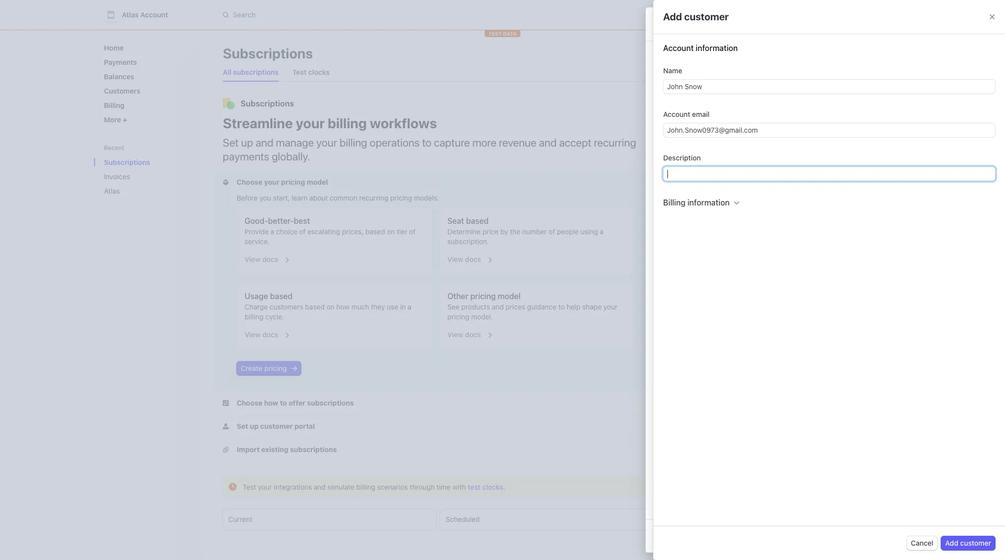 Task type: describe. For each thing, give the bounding box(es) containing it.
0 vertical spatial add
[[663, 11, 682, 22]]

span
[[815, 514, 830, 523]]

apply
[[703, 514, 720, 523]]

escalating
[[308, 227, 340, 236]]

your for integrations
[[258, 483, 272, 491]]

more
[[472, 136, 496, 149]]

these
[[655, 514, 674, 523]]

2 of from the left
[[409, 227, 416, 236]]

common
[[330, 194, 357, 202]]

0.5% on recurring payments create subscriptions, offer trials or discounts, and effortlessly manage recurring billing.
[[687, 133, 847, 162]]

subscription
[[655, 114, 713, 125]]

start,
[[273, 194, 290, 202]]

pricing inside dropdown button
[[281, 178, 305, 186]]

help
[[567, 303, 580, 311]]

manage inside 'streamline your billing workflows set up and manage your billing operations to capture more revenue and accept recurring payments globally.'
[[276, 136, 314, 149]]

view for usage based
[[245, 330, 260, 339]]

atlas account
[[122, 10, 168, 19]]

developers link
[[684, 7, 729, 23]]

scheduled
[[446, 515, 480, 523]]

0 vertical spatial customer
[[684, 11, 729, 22]]

billing inside 'usage based charge customers based on how much they use in a billing cycle.'
[[245, 312, 264, 321]]

view docs for seat
[[447, 255, 481, 263]]

account email
[[663, 110, 710, 118]]

test your integrations and simulate billing scenarios through time with test clocks .
[[243, 483, 505, 491]]

view docs for good-
[[245, 255, 278, 263]]

view docs button for seat
[[441, 249, 493, 266]]

revenue inside 'streamline your billing workflows set up and manage your billing operations to capture more revenue and accept recurring payments globally.'
[[499, 136, 536, 149]]

accept
[[559, 136, 591, 149]]

payments up automate
[[687, 195, 718, 203]]

best
[[294, 216, 310, 225]]

docs for best
[[262, 255, 278, 263]]

2 vertical spatial subscription
[[761, 514, 800, 523]]

before
[[237, 194, 258, 202]]

models.
[[414, 194, 439, 202]]

usage based charge customers based on how much they use in a billing cycle.
[[245, 292, 411, 321]]

a inside good-better-best provide a choice of escalating prices, based on tier of service.
[[271, 227, 274, 236]]

one-
[[793, 186, 808, 195]]

create inside 0.5% on recurring payments create subscriptions, offer trials or discounts, and effortlessly manage recurring billing.
[[687, 146, 708, 154]]

recurring right common
[[359, 194, 388, 202]]

scheduled button
[[440, 509, 654, 530]]

operations
[[370, 136, 420, 149]]

and left one-
[[779, 186, 791, 195]]

on inside 'usage based charge customers based on how much they use in a billing cycle.'
[[327, 303, 335, 311]]

all
[[223, 68, 231, 76]]

how
[[336, 303, 350, 311]]

pricing left models.
[[390, 194, 412, 202]]

and right up
[[256, 136, 273, 149]]

a inside seat based determine price by the number of people using a subscription.
[[600, 227, 604, 236]]

based inside good-better-best provide a choice of escalating prices, based on tier of service.
[[365, 227, 385, 236]]

choose your pricing model button
[[223, 177, 330, 187]]

price
[[483, 227, 499, 236]]

current
[[228, 515, 253, 523]]

search
[[233, 10, 256, 19]]

0 vertical spatial add customer
[[663, 11, 729, 22]]

number
[[522, 227, 547, 236]]

and right recovery, at the right of the page
[[718, 215, 730, 224]]

add customer inside button
[[945, 539, 991, 547]]

quoting,
[[720, 207, 746, 215]]

through
[[410, 483, 435, 491]]

subscription.
[[447, 237, 489, 246]]

more button
[[100, 111, 195, 128]]

test
[[489, 31, 502, 37]]

description
[[663, 153, 701, 162]]

recent navigation links element
[[94, 144, 203, 199]]

subscription details
[[655, 114, 746, 125]]

they
[[371, 303, 385, 311]]

Name text field
[[663, 80, 995, 94]]

home link
[[100, 40, 195, 56]]

invoicing,
[[812, 207, 842, 215]]

account for account email
[[663, 110, 690, 118]]

view for good-better-best
[[245, 255, 260, 263]]

clocks inside tab list
[[308, 68, 330, 76]]

with
[[452, 483, 466, 491]]

test clocks
[[292, 68, 330, 76]]

charge
[[245, 303, 268, 311]]

see
[[447, 303, 460, 311]]

payments
[[104, 58, 137, 66]]

entire
[[742, 514, 760, 523]]

create for create a test subscription
[[655, 18, 686, 29]]

filter button
[[681, 47, 716, 60]]

test clocks link
[[468, 483, 503, 491]]

recurring up 'subscriptions,'
[[715, 133, 744, 142]]

svg image for choose your pricing model
[[223, 179, 229, 185]]

and inside other pricing model see products and prices guidance to help shape your pricing model.
[[492, 303, 504, 311]]

invoice
[[824, 186, 846, 195]]

test for test clocks
[[292, 68, 307, 76]]

payments inside 0.5% on recurring payments create subscriptions, offer trials or discounts, and effortlessly manage recurring billing.
[[746, 133, 777, 142]]

create a test subscription
[[655, 18, 772, 29]]

1 vertical spatial subscriptions
[[241, 99, 294, 108]]

starter
[[719, 120, 741, 128]]

payments down end date field
[[746, 186, 777, 195]]

billing,
[[789, 207, 810, 215]]

subscriptions inside recent element
[[104, 158, 150, 166]]

up
[[241, 136, 253, 149]]

1 of from the left
[[299, 227, 306, 236]]

1 vertical spatial test
[[468, 483, 480, 491]]

model inside other pricing model see products and prices guidance to help shape your pricing model.
[[498, 292, 521, 301]]

more
[[104, 115, 123, 124]]

on inside good-better-best provide a choice of escalating prices, based on tier of service.
[[387, 227, 395, 236]]

across
[[832, 514, 852, 523]]

1 horizontal spatial revenue
[[732, 215, 757, 224]]

based up the customers
[[270, 292, 293, 301]]

customer inside add customer button
[[960, 539, 991, 547]]

choice
[[276, 227, 297, 236]]

Account email email field
[[663, 123, 995, 137]]

seat based determine price by the number of people using a subscription.
[[447, 216, 604, 246]]

.
[[503, 483, 505, 491]]

on inside billing scale 0.8% on recurring payments and one-time invoice payments automate quoting, subscription billing, invoicing, revenue recovery, and revenue recognition.
[[705, 186, 713, 195]]

discounts,
[[800, 146, 833, 154]]

on inside 0.5% on recurring payments create subscriptions, offer trials or discounts, and effortlessly manage recurring billing.
[[705, 133, 713, 142]]

start date field
[[676, 167, 721, 176]]

recurring up end date field
[[752, 154, 781, 162]]

by
[[500, 227, 508, 236]]

tab list containing all subscriptions
[[219, 63, 871, 82]]

other
[[447, 292, 468, 301]]

pricing up products
[[470, 292, 496, 301]]

streamline
[[223, 115, 293, 131]]

all subscriptions link
[[219, 65, 283, 79]]

better-
[[268, 216, 294, 225]]

trials
[[774, 146, 790, 154]]

invoices
[[104, 172, 130, 181]]

products
[[461, 303, 490, 311]]

create for create pricing
[[241, 364, 262, 372]]

and left the span at the right of the page
[[802, 514, 813, 523]]

about
[[309, 194, 328, 202]]

tab list containing current
[[223, 509, 871, 530]]

details
[[715, 114, 746, 125]]

seat
[[447, 216, 464, 225]]

docs for determine
[[465, 255, 481, 263]]



Task type: locate. For each thing, give the bounding box(es) containing it.
0 horizontal spatial add customer
[[663, 11, 729, 22]]

test right the subscriptions
[[292, 68, 307, 76]]

0 horizontal spatial test
[[468, 483, 480, 491]]

view docs down 'model.'
[[447, 330, 481, 339]]

payments up offer
[[746, 133, 777, 142]]

on left how
[[327, 303, 335, 311]]

scale
[[709, 173, 727, 181]]

atlas up home
[[122, 10, 139, 19]]

view docs button down 'subscription.'
[[441, 249, 493, 266]]

in
[[400, 303, 406, 311]]

2 vertical spatial svg image
[[223, 179, 229, 185]]

usage
[[245, 292, 268, 301]]

a right using
[[600, 227, 604, 236]]

view docs button down cycle.
[[239, 324, 291, 342]]

recurring
[[715, 133, 744, 142], [594, 136, 636, 149], [752, 154, 781, 162], [715, 186, 744, 195], [359, 194, 388, 202]]

time left the with
[[437, 483, 451, 491]]

payments link
[[100, 54, 195, 70]]

svg image for filter
[[685, 51, 691, 56]]

these settings apply to the entire subscription and span across all phases.
[[655, 514, 887, 523]]

3 of from the left
[[549, 227, 555, 236]]

model inside dropdown button
[[307, 178, 328, 186]]

a inside 'usage based charge customers based on how much they use in a billing cycle.'
[[408, 303, 411, 311]]

account for account information
[[663, 44, 694, 52]]

view docs for other
[[447, 330, 481, 339]]

automate
[[687, 207, 718, 215]]

0 vertical spatial tab list
[[219, 63, 871, 82]]

2 horizontal spatial of
[[549, 227, 555, 236]]

time for through
[[437, 483, 451, 491]]

core navigation links element
[[100, 40, 195, 128]]

0 horizontal spatial of
[[299, 227, 306, 236]]

subscriptions up the subscriptions
[[223, 45, 313, 61]]

billing inside billing link
[[104, 101, 124, 109]]

subscriptions link
[[100, 154, 181, 170]]

billing for billing information
[[663, 198, 686, 207]]

account inside button
[[140, 10, 168, 19]]

manage
[[276, 136, 314, 149], [724, 154, 750, 162]]

integrations
[[274, 483, 312, 491]]

svg image down description
[[669, 168, 675, 174]]

0 vertical spatial the
[[510, 227, 520, 236]]

svg image inside filter popup button
[[685, 51, 691, 56]]

manage up 'globally.'
[[276, 136, 314, 149]]

of right tier
[[409, 227, 416, 236]]

recurring inside 'streamline your billing workflows set up and manage your billing operations to capture more revenue and accept recurring payments globally.'
[[594, 136, 636, 149]]

revenue right the 'more'
[[499, 136, 536, 149]]

1 horizontal spatial customer
[[960, 539, 991, 547]]

1 vertical spatial to
[[558, 303, 565, 311]]

capture
[[434, 136, 470, 149]]

recurring inside billing scale 0.8% on recurring payments and one-time invoice payments automate quoting, subscription billing, invoicing, revenue recovery, and revenue recognition.
[[715, 186, 744, 195]]

billing for billing starter
[[697, 120, 717, 128]]

subscription up the export
[[715, 18, 772, 29]]

provide
[[245, 227, 269, 236]]

1 vertical spatial add
[[945, 539, 958, 547]]

Description text field
[[663, 167, 995, 181]]

learn
[[292, 194, 308, 202]]

model up the prices
[[498, 292, 521, 301]]

time inside billing scale 0.8% on recurring payments and one-time invoice payments automate quoting, subscription billing, invoicing, revenue recovery, and revenue recognition.
[[808, 186, 822, 195]]

1 horizontal spatial test
[[695, 18, 713, 29]]

docs for charge
[[262, 330, 278, 339]]

your for billing
[[296, 115, 325, 131]]

the
[[510, 227, 520, 236], [730, 514, 740, 523]]

0 vertical spatial test
[[292, 68, 307, 76]]

view docs down service.
[[245, 255, 278, 263]]

customers
[[270, 303, 303, 311]]

billing down email
[[697, 120, 717, 128]]

revenue left recognition.
[[732, 215, 757, 224]]

2 vertical spatial subscriptions
[[104, 158, 150, 166]]

1 horizontal spatial of
[[409, 227, 416, 236]]

0 vertical spatial create
[[655, 18, 686, 29]]

atlas for atlas account
[[122, 10, 139, 19]]

billing.
[[783, 154, 804, 162]]

and left the prices
[[492, 303, 504, 311]]

0 horizontal spatial clocks
[[308, 68, 330, 76]]

to
[[422, 136, 431, 149], [558, 303, 565, 311], [722, 514, 728, 523]]

docs down cycle.
[[262, 330, 278, 339]]

1 horizontal spatial svg image
[[669, 168, 675, 174]]

billing down pricing
[[663, 198, 686, 207]]

1 vertical spatial account
[[663, 44, 694, 52]]

1 horizontal spatial to
[[558, 303, 565, 311]]

0 vertical spatial to
[[422, 136, 431, 149]]

balances
[[104, 72, 134, 81]]

good-
[[245, 216, 268, 225]]

0 horizontal spatial test
[[243, 483, 256, 491]]

simulate
[[328, 483, 354, 491]]

view for other pricing model
[[447, 330, 463, 339]]

data
[[503, 31, 517, 37]]

0 horizontal spatial atlas
[[104, 187, 120, 195]]

1 vertical spatial test
[[243, 483, 256, 491]]

0 horizontal spatial customer
[[684, 11, 729, 22]]

2 vertical spatial account
[[663, 110, 690, 118]]

customer
[[684, 11, 729, 22], [960, 539, 991, 547]]

test inside test clocks link
[[292, 68, 307, 76]]

0 vertical spatial information
[[696, 44, 738, 52]]

1 horizontal spatial clocks
[[482, 483, 503, 491]]

billing information
[[663, 198, 730, 207]]

0 vertical spatial model
[[307, 178, 328, 186]]

pricing
[[665, 189, 691, 198]]

billing for billing
[[104, 101, 124, 109]]

0 vertical spatial svg image
[[685, 51, 691, 56]]

based inside seat based determine price by the number of people using a subscription.
[[466, 216, 489, 225]]

view docs button for good-
[[239, 249, 291, 266]]

to left the help at right
[[558, 303, 565, 311]]

0 vertical spatial test
[[695, 18, 713, 29]]

your inside other pricing model see products and prices guidance to help shape your pricing model.
[[604, 303, 618, 311]]

the inside dialog
[[730, 514, 740, 523]]

view docs button down 'model.'
[[441, 324, 493, 342]]

home
[[104, 44, 124, 52]]

workflows
[[370, 115, 437, 131]]

manage inside 0.5% on recurring payments create subscriptions, offer trials or discounts, and effortlessly manage recurring billing.
[[724, 154, 750, 162]]

a down better-
[[271, 227, 274, 236]]

scenarios
[[377, 483, 408, 491]]

billing up 0.8%
[[687, 173, 707, 181]]

revenue
[[499, 136, 536, 149], [844, 207, 870, 215], [732, 215, 757, 224]]

recent
[[104, 144, 124, 152]]

2 vertical spatial create
[[241, 364, 262, 372]]

account information
[[663, 44, 738, 52]]

1 vertical spatial model
[[498, 292, 521, 301]]

1 horizontal spatial time
[[808, 186, 822, 195]]

pricing
[[281, 178, 305, 186], [390, 194, 412, 202], [470, 292, 496, 301], [447, 312, 469, 321], [264, 364, 287, 372]]

the left entire
[[730, 514, 740, 523]]

your for pricing
[[264, 178, 280, 186]]

current button
[[223, 509, 436, 530]]

billing up more at the top left of the page
[[104, 101, 124, 109]]

0 horizontal spatial svg image
[[223, 179, 229, 185]]

test inside dialog
[[695, 18, 713, 29]]

a right in in the left of the page
[[408, 303, 411, 311]]

1 vertical spatial svg image
[[669, 168, 675, 174]]

on left tier
[[387, 227, 395, 236]]

test up current
[[243, 483, 256, 491]]

shape
[[582, 303, 602, 311]]

1 horizontal spatial create
[[655, 18, 686, 29]]

1 horizontal spatial add customer
[[945, 539, 991, 547]]

2 horizontal spatial to
[[722, 514, 728, 523]]

svg image inside dialog
[[669, 168, 675, 174]]

atlas
[[122, 10, 139, 19], [104, 187, 120, 195]]

test for test your integrations and simulate billing scenarios through time with test clocks .
[[243, 483, 256, 491]]

service.
[[245, 237, 270, 246]]

test
[[292, 68, 307, 76], [243, 483, 256, 491]]

0 horizontal spatial the
[[510, 227, 520, 236]]

1 horizontal spatial manage
[[724, 154, 750, 162]]

time for one-
[[808, 186, 822, 195]]

billing starter
[[697, 120, 741, 128]]

create pricing
[[241, 364, 287, 372]]

add right cancel
[[945, 539, 958, 547]]

all subscriptions
[[223, 68, 279, 76]]

of down best on the top of the page
[[299, 227, 306, 236]]

offer
[[757, 146, 772, 154]]

0.5%
[[687, 133, 703, 142]]

create left svg image
[[241, 364, 262, 372]]

atlas for atlas
[[104, 187, 120, 195]]

on right 0.5%
[[705, 133, 713, 142]]

add customer up account information
[[663, 11, 729, 22]]

people
[[557, 227, 579, 236]]

time left 'invoice'
[[808, 186, 822, 195]]

0 vertical spatial time
[[808, 186, 822, 195]]

0 vertical spatial account
[[140, 10, 168, 19]]

and left 'accept'
[[539, 136, 557, 149]]

0 horizontal spatial time
[[437, 483, 451, 491]]

test up account information
[[695, 18, 713, 29]]

add inside button
[[945, 539, 958, 547]]

end date field
[[728, 167, 773, 176]]

duration
[[665, 149, 697, 157]]

subscriptions up "streamline"
[[241, 99, 294, 108]]

2 horizontal spatial svg image
[[685, 51, 691, 56]]

add customer button
[[941, 536, 995, 550]]

choose
[[237, 178, 262, 186]]

account up the home link
[[140, 10, 168, 19]]

1 horizontal spatial atlas
[[122, 10, 139, 19]]

1 vertical spatial subscription
[[748, 207, 787, 215]]

0 vertical spatial subscription
[[715, 18, 772, 29]]

recurring right 'accept'
[[594, 136, 636, 149]]

and left simulate
[[314, 483, 326, 491]]

0.8%
[[687, 186, 703, 195]]

view docs button for usage
[[239, 324, 291, 342]]

to inside other pricing model see products and prices guidance to help shape your pricing model.
[[558, 303, 565, 311]]

recurring down scale
[[715, 186, 744, 195]]

developers
[[688, 10, 725, 19]]

docs for model
[[465, 330, 481, 339]]

and inside 0.5% on recurring payments create subscriptions, offer trials or discounts, and effortlessly manage recurring billing.
[[835, 146, 847, 154]]

0 horizontal spatial revenue
[[499, 136, 536, 149]]

the inside seat based determine price by the number of people using a subscription.
[[510, 227, 520, 236]]

0 horizontal spatial create
[[241, 364, 262, 372]]

test right the with
[[468, 483, 480, 491]]

name
[[663, 66, 682, 75]]

use
[[387, 303, 398, 311]]

revenue right invoicing,
[[844, 207, 870, 215]]

0 horizontal spatial model
[[307, 178, 328, 186]]

view docs down cycle.
[[245, 330, 278, 339]]

svg image
[[291, 365, 297, 371]]

svg image left the choose
[[223, 179, 229, 185]]

model up about
[[307, 178, 328, 186]]

1 vertical spatial time
[[437, 483, 451, 491]]

dialog containing create a test subscription
[[632, 7, 1005, 560]]

view docs for usage
[[245, 330, 278, 339]]

1 horizontal spatial add
[[945, 539, 958, 547]]

billing
[[328, 115, 367, 131], [340, 136, 367, 149], [245, 312, 264, 321], [356, 483, 375, 491]]

view down charge
[[245, 330, 260, 339]]

recognition.
[[759, 215, 797, 224]]

to right apply
[[722, 514, 728, 523]]

dialog
[[632, 7, 1005, 560]]

view docs
[[245, 255, 278, 263], [447, 255, 481, 263], [245, 330, 278, 339], [447, 330, 481, 339]]

subscriptions up "invoices"
[[104, 158, 150, 166]]

1 vertical spatial customer
[[960, 539, 991, 547]]

to left capture at the top left of the page
[[422, 136, 431, 149]]

account left email
[[663, 110, 690, 118]]

0 vertical spatial clocks
[[308, 68, 330, 76]]

svg image left filter
[[685, 51, 691, 56]]

atlas down "invoices"
[[104, 187, 120, 195]]

pricing left svg image
[[264, 364, 287, 372]]

0 vertical spatial subscriptions
[[223, 45, 313, 61]]

based left how
[[305, 303, 325, 311]]

1 vertical spatial create
[[687, 146, 708, 154]]

billing scale 0.8% on recurring payments and one-time invoice payments automate quoting, subscription billing, invoicing, revenue recovery, and revenue recognition.
[[687, 173, 870, 224]]

based up price
[[466, 216, 489, 225]]

based right the prices,
[[365, 227, 385, 236]]

model
[[307, 178, 328, 186], [498, 292, 521, 301]]

test
[[695, 18, 713, 29], [468, 483, 480, 491]]

your inside dropdown button
[[264, 178, 280, 186]]

pricing up learn
[[281, 178, 305, 186]]

the right by
[[510, 227, 520, 236]]

svg image inside choose your pricing model dropdown button
[[223, 179, 229, 185]]

information for account information
[[696, 44, 738, 52]]

effortlessly
[[687, 154, 723, 162]]

cycle.
[[265, 312, 284, 321]]

customer
[[655, 52, 700, 63]]

2 vertical spatial to
[[722, 514, 728, 523]]

1 vertical spatial atlas
[[104, 187, 120, 195]]

payments down up
[[223, 150, 269, 163]]

1 vertical spatial add customer
[[945, 539, 991, 547]]

a up account information
[[688, 18, 693, 29]]

subscription inside billing scale 0.8% on recurring payments and one-time invoice payments automate quoting, subscription billing, invoicing, revenue recovery, and revenue recognition.
[[748, 207, 787, 215]]

view docs button
[[239, 249, 291, 266], [441, 249, 493, 266], [239, 324, 291, 342], [441, 324, 493, 342]]

subscription left billing,
[[748, 207, 787, 215]]

pricing down see
[[447, 312, 469, 321]]

subscription right entire
[[761, 514, 800, 523]]

atlas inside button
[[122, 10, 139, 19]]

2 horizontal spatial create
[[687, 146, 708, 154]]

svg image
[[685, 51, 691, 56], [669, 168, 675, 174], [223, 179, 229, 185]]

add left developers 'link'
[[663, 11, 682, 22]]

of inside seat based determine price by the number of people using a subscription.
[[549, 227, 555, 236]]

good-better-best provide a choice of escalating prices, based on tier of service.
[[245, 216, 416, 246]]

atlas inside recent element
[[104, 187, 120, 195]]

0 horizontal spatial add
[[663, 11, 682, 22]]

view docs button down service.
[[239, 249, 291, 266]]

subscriptions,
[[710, 146, 755, 154]]

cancel button
[[907, 536, 937, 550]]

information down 0.8%
[[688, 198, 730, 207]]

prices,
[[342, 227, 364, 236]]

0 vertical spatial atlas
[[122, 10, 139, 19]]

1 vertical spatial manage
[[724, 154, 750, 162]]

1 vertical spatial information
[[688, 198, 730, 207]]

2 horizontal spatial revenue
[[844, 207, 870, 215]]

1 horizontal spatial test
[[292, 68, 307, 76]]

create up customer
[[655, 18, 686, 29]]

create
[[655, 18, 686, 29], [687, 146, 708, 154], [241, 364, 262, 372]]

docs down 'subscription.'
[[465, 255, 481, 263]]

billing inside billing scale 0.8% on recurring payments and one-time invoice payments automate quoting, subscription billing, invoicing, revenue recovery, and revenue recognition.
[[687, 173, 707, 181]]

add customer right cancel
[[945, 539, 991, 547]]

view for seat based
[[447, 255, 463, 263]]

to inside 'streamline your billing workflows set up and manage your billing operations to capture more revenue and accept recurring payments globally.'
[[422, 136, 431, 149]]

export button
[[720, 47, 758, 60]]

information down create a test subscription
[[696, 44, 738, 52]]

subscriptions
[[223, 45, 313, 61], [241, 99, 294, 108], [104, 158, 150, 166]]

1 horizontal spatial the
[[730, 514, 740, 523]]

prices
[[506, 303, 525, 311]]

tab list
[[219, 63, 871, 82], [223, 509, 871, 530]]

much
[[351, 303, 369, 311]]

1 horizontal spatial model
[[498, 292, 521, 301]]

billing for billing scale 0.8% on recurring payments and one-time invoice payments automate quoting, subscription billing, invoicing, revenue recovery, and revenue recognition.
[[687, 173, 707, 181]]

before you start, learn about common recurring pricing models.
[[237, 194, 439, 202]]

account up the name at top right
[[663, 44, 694, 52]]

1 vertical spatial tab list
[[223, 509, 871, 530]]

information for billing information
[[688, 198, 730, 207]]

1 vertical spatial the
[[730, 514, 740, 523]]

model.
[[471, 312, 493, 321]]

view docs down 'subscription.'
[[447, 255, 481, 263]]

payments inside 'streamline your billing workflows set up and manage your billing operations to capture more revenue and accept recurring payments globally.'
[[223, 150, 269, 163]]

0 vertical spatial manage
[[276, 136, 314, 149]]

recent element
[[94, 154, 203, 199]]

of left people
[[549, 227, 555, 236]]

0 horizontal spatial to
[[422, 136, 431, 149]]

docs down service.
[[262, 255, 278, 263]]

0 horizontal spatial manage
[[276, 136, 314, 149]]

view down service.
[[245, 255, 260, 263]]

view down see
[[447, 330, 463, 339]]

streamline your billing workflows set up and manage your billing operations to capture more revenue and accept recurring payments globally.
[[223, 115, 636, 163]]

1 vertical spatial clocks
[[482, 483, 503, 491]]

manage up end date field
[[724, 154, 750, 162]]

view docs button for other
[[441, 324, 493, 342]]

create down 0.5%
[[687, 146, 708, 154]]

on right 0.8%
[[705, 186, 713, 195]]

Search search field
[[217, 6, 496, 24]]

customers link
[[100, 83, 195, 99]]

view down 'subscription.'
[[447, 255, 463, 263]]

docs down 'model.'
[[465, 330, 481, 339]]

and down account email email field
[[835, 146, 847, 154]]



Task type: vqa. For each thing, say whether or not it's contained in the screenshot.
the "Clear history" image
no



